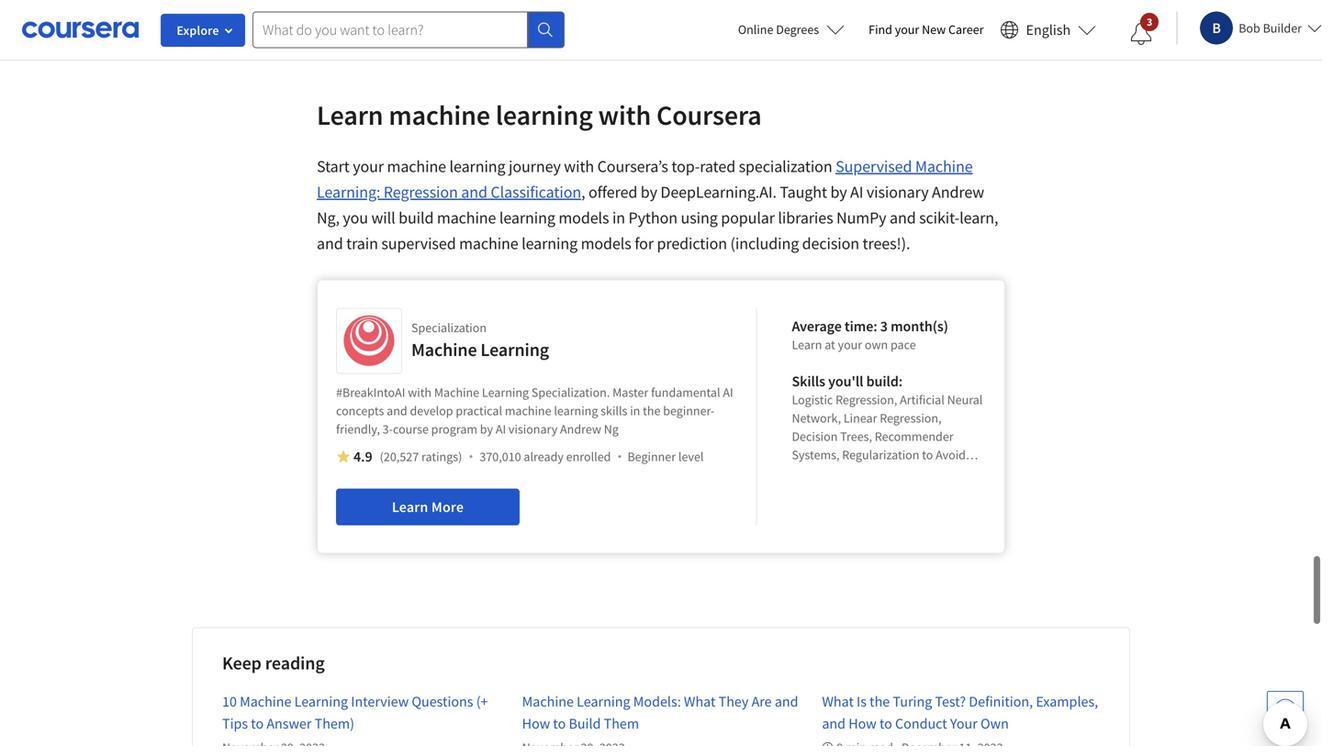 Task type: vqa. For each thing, say whether or not it's contained in the screenshot.
10 Machine Learning Interview Questions (+ Tips to Answer Them) Machine
yes



Task type: locate. For each thing, give the bounding box(es) containing it.
and right regression
[[461, 182, 488, 202]]

2 horizontal spatial by
[[831, 182, 847, 202]]

build:
[[867, 372, 903, 391]]

how left build
[[522, 715, 550, 733]]

learn for learn more
[[392, 498, 429, 517]]

learn for learn machine learning with coursera
[[317, 98, 384, 132]]

0 horizontal spatial learn
[[317, 98, 384, 132]]

you'll
[[829, 372, 864, 391]]

2 horizontal spatial learn
[[792, 337, 822, 353]]

machine up the answer
[[240, 693, 292, 711]]

1 horizontal spatial your
[[838, 337, 863, 353]]

0 horizontal spatial ai
[[496, 421, 506, 438]]

learning up #breakintoai with machine learning specialization. master fundamental ai concepts and develop practical machine learning skills in the beginner- friendly, 3-course program by ai visionary andrew ng
[[481, 339, 549, 362]]

0 horizontal spatial of
[[514, 5, 528, 26]]

2 horizontal spatial ai
[[851, 182, 864, 202]]

1 horizontal spatial learn
[[392, 498, 429, 517]]

by up the 'python'
[[641, 182, 658, 202]]

your right at
[[838, 337, 863, 353]]

machine up develop
[[412, 339, 477, 362]]

machine inside 10 machine learning interview questions (+ tips to answer them)
[[240, 693, 292, 711]]

b
[[1213, 19, 1222, 37]]

1 vertical spatial your
[[353, 156, 384, 177]]

online
[[738, 21, 774, 38]]

0 vertical spatial your
[[895, 21, 920, 38]]

visionary up already
[[509, 421, 558, 438]]

3-
[[383, 421, 393, 438]]

of up nodes
[[514, 5, 528, 26]]

and right through on the right of the page
[[791, 5, 818, 26]]

andrew up enrolled
[[560, 421, 602, 438]]

help center image
[[1275, 699, 1297, 721]]

learning up practical
[[482, 384, 529, 401]]

outcomes
[[557, 31, 624, 52]]

learn machine learning with coursera
[[317, 98, 762, 132]]

1 of from the left
[[514, 5, 528, 26]]

develop
[[410, 403, 453, 419]]

in inside #breakintoai with machine learning specialization. master fundamental ai concepts and develop practical machine learning skills in the beginner- friendly, 3-course program by ai visionary andrew ng
[[630, 403, 641, 419]]

0 horizontal spatial visionary
[[509, 421, 558, 438]]

turing
[[893, 693, 933, 711]]

machine inside #breakintoai with machine learning specialization. master fundamental ai concepts and develop practical machine learning skills in the beginner- friendly, 3-course program by ai visionary andrew ng
[[434, 384, 480, 401]]

supervised
[[836, 156, 912, 177]]

and inside the opposite of splitting, the process of going through and reducing the tree to only the most important nodes or outcomes
[[791, 5, 818, 26]]

supervised
[[382, 233, 456, 254]]

to right the "tree"
[[940, 5, 954, 26]]

beginner-
[[663, 403, 715, 419]]

the up outcomes
[[594, 5, 616, 26]]

2 how from the left
[[849, 715, 877, 733]]

machine
[[916, 156, 973, 177], [412, 339, 477, 362], [434, 384, 480, 401], [240, 693, 292, 711], [522, 693, 574, 711]]

through
[[733, 5, 788, 26]]

2 horizontal spatial your
[[895, 21, 920, 38]]

by
[[641, 182, 658, 202], [831, 182, 847, 202], [480, 421, 493, 438]]

machine down classification on the left top
[[459, 233, 519, 254]]

and
[[791, 5, 818, 26], [461, 182, 488, 202], [890, 207, 916, 228], [317, 233, 343, 254], [387, 403, 408, 419], [775, 693, 799, 711], [822, 715, 846, 733]]

learning up them)
[[295, 693, 348, 711]]

and left conduct
[[822, 715, 846, 733]]

2 of from the left
[[675, 5, 689, 26]]

concepts
[[336, 403, 384, 419]]

3
[[1147, 15, 1153, 29], [881, 317, 888, 336]]

ai up 370,010
[[496, 421, 506, 438]]

1 horizontal spatial by
[[641, 182, 658, 202]]

0 horizontal spatial your
[[353, 156, 384, 177]]

1 horizontal spatial what
[[822, 693, 854, 711]]

models down ,
[[559, 207, 609, 228]]

by inside #breakintoai with machine learning specialization. master fundamental ai concepts and develop practical machine learning skills in the beginner- friendly, 3-course program by ai visionary andrew ng
[[480, 421, 493, 438]]

visionary down supervised
[[867, 182, 929, 202]]

what inside machine learning models: what they are and how to build them
[[684, 693, 716, 711]]

10 machine learning interview questions (+ tips to answer them)
[[222, 693, 488, 733]]

learn up start
[[317, 98, 384, 132]]

for
[[635, 233, 654, 254]]

your
[[951, 715, 978, 733]]

average
[[792, 317, 842, 336]]

online degrees button
[[724, 9, 860, 50]]

questions
[[412, 693, 474, 711]]

learn,
[[960, 207, 999, 228]]

you
[[343, 207, 368, 228]]

deeplearning.ai.
[[661, 182, 777, 202]]

ai right fundamental on the bottom of the page
[[723, 384, 734, 401]]

1 vertical spatial 3
[[881, 317, 888, 336]]

0 horizontal spatial andrew
[[560, 421, 602, 438]]

in
[[613, 207, 626, 228], [630, 403, 641, 419]]

specialization right 'deeplearning.ai' image
[[412, 320, 487, 336]]

the opposite of splitting, the process of going through and reducing the tree to only the most important nodes or outcomes
[[358, 5, 987, 52]]

ratings)
[[422, 449, 462, 465]]

0 horizontal spatial specialization
[[412, 320, 487, 336]]

find your new career
[[869, 21, 984, 38]]

machine for 10 machine learning interview questions (+ tips to answer them)
[[240, 693, 292, 711]]

machine up regression
[[387, 156, 446, 177]]

they
[[719, 693, 749, 711]]

machine learning models: what they are and how to build them link
[[522, 693, 799, 733]]

train
[[346, 233, 378, 254]]

to left build
[[553, 715, 566, 733]]

machine inside specialization machine learning
[[412, 339, 477, 362]]

english
[[1027, 21, 1071, 39]]

0 horizontal spatial what
[[684, 693, 716, 711]]

0 horizontal spatial with
[[408, 384, 432, 401]]

is
[[857, 693, 867, 711]]

machine
[[389, 98, 490, 132], [387, 156, 446, 177], [437, 207, 496, 228], [459, 233, 519, 254], [505, 403, 552, 419]]

trees!).
[[863, 233, 911, 254]]

1 horizontal spatial of
[[675, 5, 689, 26]]

ai up the "numpy"
[[851, 182, 864, 202]]

and up 3-
[[387, 403, 408, 419]]

1 horizontal spatial 3
[[1147, 15, 1153, 29]]

3 inside 'dropdown button'
[[1147, 15, 1153, 29]]

machine for specialization machine learning
[[412, 339, 477, 362]]

1 vertical spatial with
[[564, 156, 594, 177]]

2 vertical spatial ai
[[496, 421, 506, 438]]

splitting,
[[531, 5, 591, 26]]

the left the "tree"
[[884, 5, 907, 26]]

and right are
[[775, 693, 799, 711]]

1 horizontal spatial andrew
[[932, 182, 985, 202]]

bob
[[1239, 20, 1261, 36]]

andrew inside , offered by deeplearning.ai. taught by ai visionary andrew ng, you will build machine learning models in python using popular libraries numpy and scikit-learn, and train supervised machine learning models for prediction (including decision trees!).
[[932, 182, 985, 202]]

2 vertical spatial with
[[408, 384, 432, 401]]

0 vertical spatial andrew
[[932, 182, 985, 202]]

models left for
[[581, 233, 632, 254]]

1 vertical spatial specialization
[[412, 320, 487, 336]]

with up coursera's
[[599, 98, 651, 132]]

specialization
[[739, 156, 833, 177], [412, 320, 487, 336]]

1 horizontal spatial ai
[[723, 384, 734, 401]]

the right is
[[870, 693, 890, 711]]

0 vertical spatial visionary
[[867, 182, 929, 202]]

popular
[[721, 207, 775, 228]]

0 vertical spatial in
[[613, 207, 626, 228]]

1 vertical spatial visionary
[[509, 421, 558, 438]]

andrew up "scikit-"
[[932, 182, 985, 202]]

with up ,
[[564, 156, 594, 177]]

beginner
[[628, 449, 676, 465]]

learning
[[496, 98, 593, 132], [450, 156, 506, 177], [500, 207, 556, 228], [522, 233, 578, 254], [554, 403, 598, 419]]

1 horizontal spatial visionary
[[867, 182, 929, 202]]

machine up practical
[[434, 384, 480, 401]]

by down practical
[[480, 421, 493, 438]]

learning up them
[[577, 693, 631, 711]]

online degrees
[[738, 21, 820, 38]]

learn down average
[[792, 337, 822, 353]]

4.9 (20,527 ratings)
[[354, 448, 462, 466]]

2 what from the left
[[822, 693, 854, 711]]

1 horizontal spatial how
[[849, 715, 877, 733]]

friendly,
[[336, 421, 380, 438]]

2 horizontal spatial with
[[599, 98, 651, 132]]

pruning:
[[358, 5, 422, 26]]

2 vertical spatial your
[[838, 337, 863, 353]]

time:
[[845, 317, 878, 336]]

specialization inside specialization machine learning
[[412, 320, 487, 336]]

1 horizontal spatial in
[[630, 403, 641, 419]]

1 vertical spatial learn
[[792, 337, 822, 353]]

None search field
[[253, 11, 565, 48]]

0 vertical spatial 3
[[1147, 15, 1153, 29]]

0 horizontal spatial in
[[613, 207, 626, 228]]

skills
[[601, 403, 628, 419]]

build
[[569, 715, 601, 733]]

and inside machine learning models: what they are and how to build them
[[775, 693, 799, 711]]

your inside average time: 3 month(s) learn at your own pace
[[838, 337, 863, 353]]

your for start
[[353, 156, 384, 177]]

explore button
[[161, 14, 245, 47]]

or
[[539, 31, 554, 52]]

0 vertical spatial learn
[[317, 98, 384, 132]]

course
[[393, 421, 429, 438]]

1 what from the left
[[684, 693, 716, 711]]

machine inside machine learning models: what they are and how to build them
[[522, 693, 574, 711]]

0 horizontal spatial 3
[[881, 317, 888, 336]]

with up develop
[[408, 384, 432, 401]]

of
[[514, 5, 528, 26], [675, 5, 689, 26]]

how down is
[[849, 715, 877, 733]]

1 how from the left
[[522, 715, 550, 733]]

of left going
[[675, 5, 689, 26]]

the down master
[[643, 403, 661, 419]]

to right tips
[[251, 715, 264, 733]]

interview
[[351, 693, 409, 711]]

visionary
[[867, 182, 929, 202], [509, 421, 558, 438]]

ng
[[604, 421, 619, 438]]

2 vertical spatial learn
[[392, 498, 429, 517]]

career
[[949, 21, 984, 38]]

by up the "numpy"
[[831, 182, 847, 202]]

in down offered
[[613, 207, 626, 228]]

1 horizontal spatial specialization
[[739, 156, 833, 177]]

to inside the opposite of splitting, the process of going through and reducing the tree to only the most important nodes or outcomes
[[940, 5, 954, 26]]

journey
[[509, 156, 561, 177]]

,
[[582, 182, 586, 202]]

machine up build
[[522, 693, 574, 711]]

and inside #breakintoai with machine learning specialization. master fundamental ai concepts and develop practical machine learning skills in the beginner- friendly, 3-course program by ai visionary andrew ng
[[387, 403, 408, 419]]

show notifications image
[[1131, 23, 1153, 45]]

your right find
[[895, 21, 920, 38]]

machine inside supervised machine learning: regression and classification
[[916, 156, 973, 177]]

what is the turing test? definition, examples, and how to conduct your own
[[822, 693, 1099, 733]]

scikit-
[[920, 207, 960, 228]]

your up learning:
[[353, 156, 384, 177]]

in down master
[[630, 403, 641, 419]]

learn inside button
[[392, 498, 429, 517]]

0 horizontal spatial how
[[522, 715, 550, 733]]

build
[[399, 207, 434, 228]]

beginner level
[[628, 449, 704, 465]]

1 vertical spatial andrew
[[560, 421, 602, 438]]

1 vertical spatial in
[[630, 403, 641, 419]]

, offered by deeplearning.ai. taught by ai visionary andrew ng, you will build machine learning models in python using popular libraries numpy and scikit-learn, and train supervised machine learning models for prediction (including decision trees!).
[[317, 182, 999, 254]]

0 vertical spatial ai
[[851, 182, 864, 202]]

visionary inside #breakintoai with machine learning specialization. master fundamental ai concepts and develop practical machine learning skills in the beginner- friendly, 3-course program by ai visionary andrew ng
[[509, 421, 558, 438]]

specialization up taught
[[739, 156, 833, 177]]

specialization machine learning
[[412, 320, 549, 362]]

to left conduct
[[880, 715, 893, 733]]

what left is
[[822, 693, 854, 711]]

What do you want to learn? text field
[[253, 11, 528, 48]]

regression
[[384, 182, 458, 202]]

3 up own
[[881, 317, 888, 336]]

0 horizontal spatial by
[[480, 421, 493, 438]]

machine down specialization.
[[505, 403, 552, 419]]

machine up "scikit-"
[[916, 156, 973, 177]]

learn
[[317, 98, 384, 132], [792, 337, 822, 353], [392, 498, 429, 517]]

rated
[[700, 156, 736, 177]]

3 left b
[[1147, 15, 1153, 29]]

learn left more
[[392, 498, 429, 517]]

what left they
[[684, 693, 716, 711]]

to inside what is the turing test? definition, examples, and how to conduct your own
[[880, 715, 893, 733]]

practical
[[456, 403, 502, 419]]



Task type: describe. For each thing, give the bounding box(es) containing it.
#breakintoai
[[336, 384, 405, 401]]

machine inside #breakintoai with machine learning specialization. master fundamental ai concepts and develop practical machine learning skills in the beginner- friendly, 3-course program by ai visionary andrew ng
[[505, 403, 552, 419]]

to inside machine learning models: what they are and how to build them
[[553, 715, 566, 733]]

python
[[629, 207, 678, 228]]

machine learning models: what they are and how to build them
[[522, 693, 799, 733]]

enrolled
[[566, 449, 611, 465]]

deeplearning.ai image
[[342, 314, 397, 368]]

how inside machine learning models: what they are and how to build them
[[522, 715, 550, 733]]

start your machine learning journey with coursera's top-rated specialization
[[317, 156, 836, 177]]

answer
[[267, 715, 312, 733]]

0 vertical spatial with
[[599, 98, 651, 132]]

#breakintoai with machine learning specialization. master fundamental ai concepts and develop practical machine learning skills in the beginner- friendly, 3-course program by ai visionary andrew ng
[[336, 384, 734, 438]]

visionary inside , offered by deeplearning.ai. taught by ai visionary andrew ng, you will build machine learning models in python using popular libraries numpy and scikit-learn, and train supervised machine learning models for prediction (including decision trees!).
[[867, 182, 929, 202]]

0 vertical spatial specialization
[[739, 156, 833, 177]]

test?
[[936, 693, 966, 711]]

and inside what is the turing test? definition, examples, and how to conduct your own
[[822, 715, 846, 733]]

numpy
[[837, 207, 887, 228]]

own
[[981, 715, 1009, 733]]

prediction
[[657, 233, 728, 254]]

coursera
[[657, 98, 762, 132]]

more
[[432, 498, 464, 517]]

learn more button
[[336, 489, 520, 526]]

learning:
[[317, 182, 381, 202]]

ai inside , offered by deeplearning.ai. taught by ai visionary andrew ng, you will build machine learning models in python using popular libraries numpy and scikit-learn, and train supervised machine learning models for prediction (including decision trees!).
[[851, 182, 864, 202]]

and up trees!).
[[890, 207, 916, 228]]

in inside , offered by deeplearning.ai. taught by ai visionary andrew ng, you will build machine learning models in python using popular libraries numpy and scikit-learn, and train supervised machine learning models for prediction (including decision trees!).
[[613, 207, 626, 228]]

decision
[[803, 233, 860, 254]]

(including
[[731, 233, 799, 254]]

classification
[[491, 182, 582, 202]]

how inside what is the turing test? definition, examples, and how to conduct your own
[[849, 715, 877, 733]]

the inside #breakintoai with machine learning specialization. master fundamental ai concepts and develop practical machine learning skills in the beginner- friendly, 3-course program by ai visionary andrew ng
[[643, 403, 661, 419]]

month(s)
[[891, 317, 949, 336]]

own
[[865, 337, 888, 353]]

top-
[[672, 156, 700, 177]]

opposite
[[451, 5, 511, 26]]

the inside what is the turing test? definition, examples, and how to conduct your own
[[870, 693, 890, 711]]

skills you'll build:
[[792, 372, 903, 391]]

at
[[825, 337, 836, 353]]

fundamental
[[651, 384, 721, 401]]

coursera's
[[598, 156, 669, 177]]

most
[[384, 31, 418, 52]]

important
[[422, 31, 491, 52]]

4.9
[[354, 448, 373, 466]]

skills
[[792, 372, 826, 391]]

and inside supervised machine learning: regression and classification
[[461, 182, 488, 202]]

tree
[[910, 5, 937, 26]]

0 vertical spatial models
[[559, 207, 609, 228]]

are
[[752, 693, 772, 711]]

tips
[[222, 715, 248, 733]]

reading
[[265, 652, 325, 675]]

learning inside #breakintoai with machine learning specialization. master fundamental ai concepts and develop practical machine learning skills in the beginner- friendly, 3-course program by ai visionary andrew ng
[[554, 403, 598, 419]]

370,010 already enrolled
[[480, 449, 611, 465]]

supervised machine learning: regression and classification
[[317, 156, 973, 202]]

program
[[431, 421, 478, 438]]

bob builder
[[1239, 20, 1303, 36]]

learning inside #breakintoai with machine learning specialization. master fundamental ai concepts and develop practical machine learning skills in the beginner- friendly, 3-course program by ai visionary andrew ng
[[482, 384, 529, 401]]

learning inside specialization machine learning
[[481, 339, 549, 362]]

what is the turing test? definition, examples, and how to conduct your own link
[[822, 693, 1099, 733]]

to inside 10 machine learning interview questions (+ tips to answer them)
[[251, 715, 264, 733]]

3 inside average time: 3 month(s) learn at your own pace
[[881, 317, 888, 336]]

with inside #breakintoai with machine learning specialization. master fundamental ai concepts and develop practical machine learning skills in the beginner- friendly, 3-course program by ai visionary andrew ng
[[408, 384, 432, 401]]

reducing
[[821, 5, 881, 26]]

libraries
[[778, 207, 834, 228]]

1 horizontal spatial with
[[564, 156, 594, 177]]

builder
[[1264, 20, 1303, 36]]

degrees
[[776, 21, 820, 38]]

learning inside machine learning models: what they are and how to build them
[[577, 693, 631, 711]]

conduct
[[896, 715, 948, 733]]

1 vertical spatial ai
[[723, 384, 734, 401]]

ng,
[[317, 207, 340, 228]]

keep
[[222, 652, 262, 675]]

using
[[681, 207, 718, 228]]

average time: 3 month(s) learn at your own pace
[[792, 317, 949, 353]]

find your new career link
[[860, 18, 993, 41]]

them
[[604, 715, 639, 733]]

10
[[222, 693, 237, 711]]

examples,
[[1036, 693, 1099, 711]]

learning inside 10 machine learning interview questions (+ tips to answer them)
[[295, 693, 348, 711]]

(+
[[476, 693, 488, 711]]

find
[[869, 21, 893, 38]]

machine for supervised machine learning: regression and classification
[[916, 156, 973, 177]]

coursera image
[[22, 15, 139, 44]]

specialization.
[[532, 384, 610, 401]]

nodes
[[494, 31, 536, 52]]

the left most
[[358, 31, 381, 52]]

machine right the build
[[437, 207, 496, 228]]

explore
[[177, 22, 219, 39]]

offered
[[589, 182, 638, 202]]

what inside what is the turing test? definition, examples, and how to conduct your own
[[822, 693, 854, 711]]

will
[[372, 207, 396, 228]]

10 machine learning interview questions (+ tips to answer them) link
[[222, 693, 488, 733]]

machine down important
[[389, 98, 490, 132]]

your for find
[[895, 21, 920, 38]]

supervised machine learning: regression and classification link
[[317, 156, 973, 202]]

models:
[[634, 693, 681, 711]]

taught
[[780, 182, 828, 202]]

1 vertical spatial models
[[581, 233, 632, 254]]

370,010
[[480, 449, 521, 465]]

already
[[524, 449, 564, 465]]

learn inside average time: 3 month(s) learn at your own pace
[[792, 337, 822, 353]]

and down ng, on the left of the page
[[317, 233, 343, 254]]

andrew inside #breakintoai with machine learning specialization. master fundamental ai concepts and develop practical machine learning skills in the beginner- friendly, 3-course program by ai visionary andrew ng
[[560, 421, 602, 438]]

learn more
[[392, 498, 464, 517]]

only
[[958, 5, 987, 26]]



